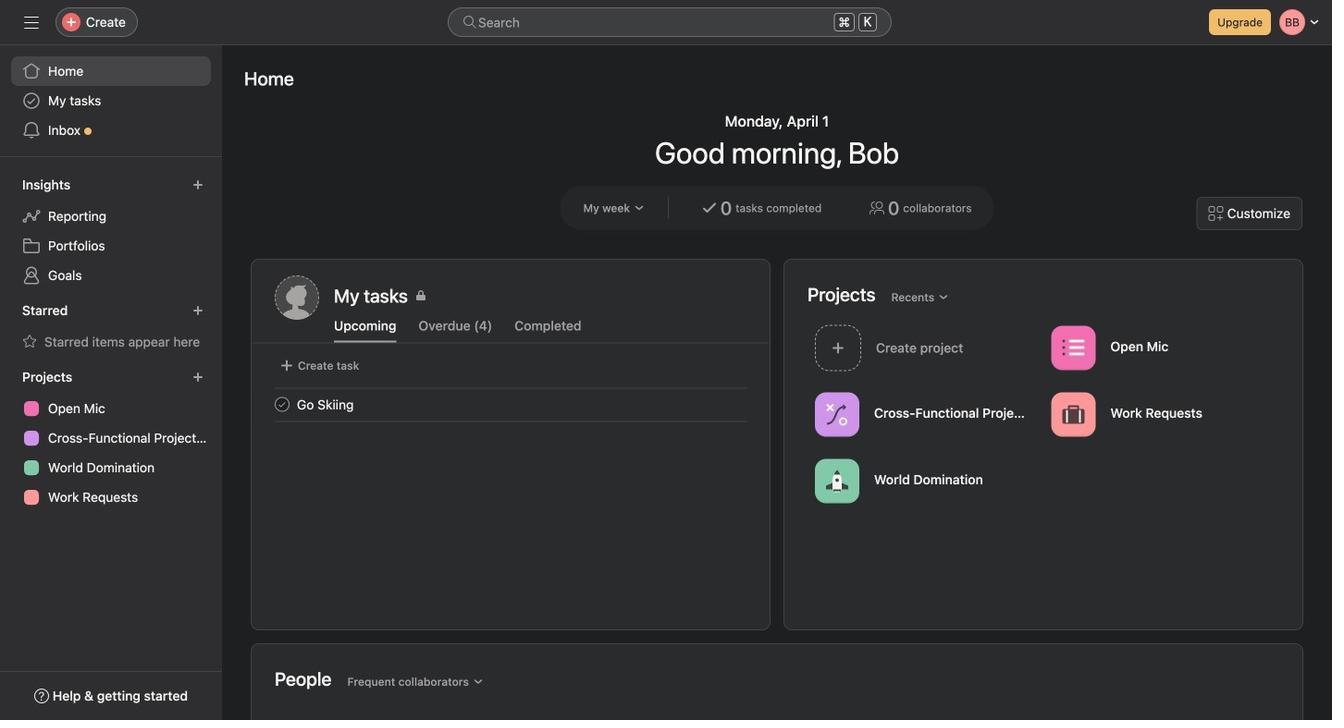 Task type: locate. For each thing, give the bounding box(es) containing it.
projects element
[[0, 361, 222, 516]]

line_and_symbols image
[[826, 404, 848, 426]]

0 vertical spatial list item
[[808, 320, 1044, 377]]

1 horizontal spatial list item
[[808, 320, 1044, 377]]

list item
[[808, 320, 1044, 377], [253, 388, 770, 421]]

mark complete image
[[271, 394, 293, 416]]

add items to starred image
[[192, 305, 204, 316]]

1 vertical spatial list item
[[253, 388, 770, 421]]

starred element
[[0, 294, 222, 361]]

None field
[[448, 7, 892, 37]]

rocket image
[[826, 470, 848, 493]]



Task type: describe. For each thing, give the bounding box(es) containing it.
add profile photo image
[[275, 276, 319, 320]]

global element
[[0, 45, 222, 156]]

Mark complete checkbox
[[271, 394, 293, 416]]

hide sidebar image
[[24, 15, 39, 30]]

new project or portfolio image
[[192, 372, 204, 383]]

insights element
[[0, 168, 222, 294]]

0 horizontal spatial list item
[[253, 388, 770, 421]]

briefcase image
[[1063, 404, 1085, 426]]

new insights image
[[192, 179, 204, 191]]

list image
[[1063, 337, 1085, 359]]

Search tasks, projects, and more text field
[[448, 7, 892, 37]]



Task type: vqa. For each thing, say whether or not it's contained in the screenshot.
field at the top
yes



